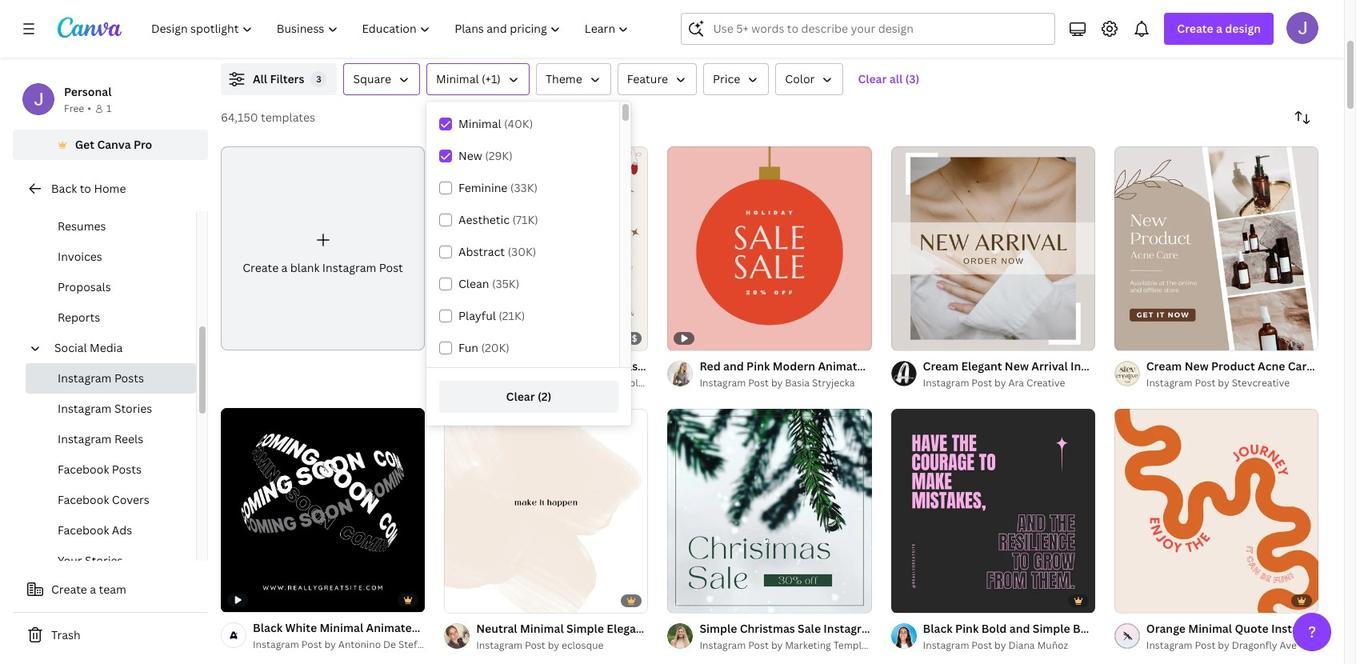 Task type: vqa. For each thing, say whether or not it's contained in the screenshot.
Black Pink Bold And Simple Business Quote Instagram Post image
yes



Task type: locate. For each thing, give the bounding box(es) containing it.
1 horizontal spatial clear
[[858, 71, 887, 86]]

instagram reels link
[[26, 424, 196, 455]]

marketing down 'fun cute aesthetic christmas sale instagram post' link
[[562, 376, 608, 390]]

black pink bold and simple business quote instagram post image
[[891, 409, 1096, 613]]

0 horizontal spatial clear
[[506, 389, 535, 404]]

2 facebook from the top
[[58, 492, 109, 507]]

black left white
[[253, 621, 283, 636]]

fun for fun (20k)
[[459, 340, 479, 355]]

de
[[383, 638, 396, 652]]

instagram post by antonino de stefano link
[[253, 637, 435, 653]]

3 quote from the left
[[1235, 621, 1269, 637]]

orange minimal quote instagram post instagram post by dragonfly ave
[[1147, 621, 1353, 653]]

0 vertical spatial templates
[[610, 376, 658, 390]]

facebook
[[58, 462, 109, 477], [58, 492, 109, 507], [58, 523, 109, 538]]

get canva pro button
[[13, 130, 208, 160]]

color
[[785, 71, 815, 86]]

facebook for facebook covers
[[58, 492, 109, 507]]

1 horizontal spatial simple
[[700, 621, 737, 637]]

2 horizontal spatial new
[[1185, 359, 1209, 374]]

elegant
[[962, 359, 1002, 374], [607, 621, 648, 637]]

0 horizontal spatial new
[[459, 148, 482, 163]]

minimal up instagram post by antonino de stefano link
[[320, 621, 364, 636]]

instagram post templates image
[[977, 0, 1319, 44]]

playful
[[459, 308, 496, 323]]

marketing inside simple christmas sale instagram post instagram post by marketing templates co.
[[785, 639, 831, 653]]

dragonfly
[[1232, 639, 1278, 653]]

0 horizontal spatial marketing
[[562, 376, 608, 390]]

simple christmas sale instagram post instagram post by marketing templates co.
[[700, 621, 905, 653]]

new left product
[[1185, 359, 1209, 374]]

3 simple from the left
[[1033, 621, 1071, 637]]

clear all (3) button
[[850, 63, 928, 95]]

0 horizontal spatial black
[[253, 621, 283, 636]]

fun cute aesthetic christmas sale instagram post instagram post by marketing templates co.
[[476, 359, 748, 390]]

christmas
[[583, 359, 638, 374], [740, 621, 795, 637]]

red and pink modern animated holiday sale instagram post link
[[700, 358, 1026, 376]]

cream
[[923, 359, 959, 374], [1147, 359, 1182, 374]]

1 horizontal spatial black
[[923, 621, 953, 637]]

all
[[253, 71, 267, 86]]

cute
[[499, 359, 525, 374]]

1 vertical spatial stories
[[85, 553, 123, 568]]

0 vertical spatial clear
[[858, 71, 887, 86]]

1 simple from the left
[[567, 621, 604, 637]]

1 horizontal spatial christmas
[[740, 621, 795, 637]]

black pink bold and simple business quote instagram post instagram post by diana muñoz
[[923, 621, 1242, 653]]

neutral minimal simple elegant quote instagram post image
[[444, 409, 649, 613]]

simple inside neutral minimal simple elegant quote instagram post instagram post by eclosque
[[567, 621, 604, 637]]

pink inside red and pink modern animated holiday sale instagram post instagram post by basia stryjecka
[[747, 359, 770, 374]]

0 vertical spatial posts
[[114, 371, 144, 386]]

instagram reels
[[58, 431, 143, 447]]

1 vertical spatial aesthetic
[[528, 359, 580, 374]]

animated inside red and pink modern animated holiday sale instagram post instagram post by basia stryjecka
[[818, 359, 871, 374]]

0 vertical spatial co.
[[660, 376, 675, 390]]

0 horizontal spatial templates
[[610, 376, 658, 390]]

0 vertical spatial christmas
[[583, 359, 638, 374]]

2 cream from the left
[[1147, 359, 1182, 374]]

new inside cream elegant new arrival instagram post instagram post by ara creative
[[1005, 359, 1029, 374]]

1 horizontal spatial elegant
[[962, 359, 1002, 374]]

0 horizontal spatial christmas
[[583, 359, 638, 374]]

a left blank
[[281, 260, 288, 275]]

fun (20k)
[[459, 340, 510, 355]]

create
[[1178, 21, 1214, 36], [243, 260, 279, 275], [51, 582, 87, 597]]

all filters
[[253, 71, 304, 86]]

1 horizontal spatial a
[[281, 260, 288, 275]]

aesthetic inside fun cute aesthetic christmas sale instagram post instagram post by marketing templates co.
[[528, 359, 580, 374]]

all
[[890, 71, 903, 86]]

a left design
[[1217, 21, 1223, 36]]

0 horizontal spatial co.
[[660, 376, 675, 390]]

stories for instagram stories
[[114, 401, 152, 416]]

black white minimal animated coming soon instagram post instagram post by antonino de stefano
[[253, 621, 578, 652]]

by inside cream elegant new arrival instagram post instagram post by ara creative
[[995, 376, 1006, 390]]

0 horizontal spatial sale
[[641, 359, 664, 374]]

pink
[[747, 359, 770, 374], [956, 621, 979, 637]]

1 quote from the left
[[650, 621, 684, 637]]

new up ara
[[1005, 359, 1029, 374]]

0 horizontal spatial and
[[724, 359, 744, 374]]

muñoz
[[1038, 639, 1068, 653]]

quote
[[650, 621, 684, 637], [1124, 621, 1158, 637], [1235, 621, 1269, 637]]

stories up create a team button
[[85, 553, 123, 568]]

marketing down simple christmas sale instagram post link
[[785, 639, 831, 653]]

top level navigation element
[[141, 13, 643, 45]]

1 horizontal spatial cream
[[1147, 359, 1182, 374]]

by
[[548, 376, 560, 390], [771, 376, 783, 390], [995, 376, 1006, 390], [1218, 376, 1230, 390], [325, 638, 336, 652], [548, 639, 560, 653], [771, 639, 783, 653], [995, 639, 1006, 653], [1218, 639, 1230, 653]]

None search field
[[681, 13, 1056, 45]]

pink inside "black pink bold and simple business quote instagram post instagram post by diana muñoz"
[[956, 621, 979, 637]]

posts down the reels at the bottom left of page
[[112, 462, 142, 477]]

facebook posts link
[[26, 455, 196, 485]]

arrival
[[1032, 359, 1068, 374]]

new inside cream new product acne care instagra instagram post by stevcreative
[[1185, 359, 1209, 374]]

0 vertical spatial pink
[[747, 359, 770, 374]]

1 horizontal spatial create
[[243, 260, 279, 275]]

cream inside cream new product acne care instagra instagram post by stevcreative
[[1147, 359, 1182, 374]]

fun down fun (20k) at the bottom of the page
[[476, 359, 497, 374]]

instagram posts
[[58, 371, 144, 386]]

simple christmas sale instagram post image
[[668, 409, 872, 613]]

quote inside the orange minimal quote instagram post instagram post by dragonfly ave
[[1235, 621, 1269, 637]]

free •
[[64, 102, 91, 115]]

clear inside button
[[506, 389, 535, 404]]

elegant up instagram post by eclosque link
[[607, 621, 648, 637]]

1 vertical spatial posts
[[112, 462, 142, 477]]

a for design
[[1217, 21, 1223, 36]]

1 horizontal spatial templates
[[834, 639, 881, 653]]

feature button
[[618, 63, 697, 95]]

minimal up instagram post by dragonfly ave link
[[1189, 621, 1233, 637]]

1 vertical spatial pink
[[956, 621, 979, 637]]

black for black white minimal animated coming soon instagram post
[[253, 621, 283, 636]]

aesthetic (71k)
[[459, 212, 539, 227]]

2 simple from the left
[[700, 621, 737, 637]]

fun left (20k)
[[459, 340, 479, 355]]

0 horizontal spatial simple
[[567, 621, 604, 637]]

proposals
[[58, 279, 111, 295]]

1 vertical spatial and
[[1010, 621, 1030, 637]]

a inside button
[[90, 582, 96, 597]]

fun cute aesthetic christmas sale instagram post link
[[476, 358, 748, 376]]

1 vertical spatial elegant
[[607, 621, 648, 637]]

co.
[[660, 376, 675, 390], [884, 639, 899, 653]]

instagram post by marketing templates co. link
[[476, 376, 675, 392], [700, 638, 899, 654]]

minimal up instagram post by eclosque link
[[520, 621, 564, 637]]

1 vertical spatial clear
[[506, 389, 535, 404]]

by inside fun cute aesthetic christmas sale instagram post instagram post by marketing templates co.
[[548, 376, 560, 390]]

proposals link
[[26, 272, 196, 303]]

cream inside cream elegant new arrival instagram post instagram post by ara creative
[[923, 359, 959, 374]]

minimal left (+1)
[[436, 71, 479, 86]]

cream left product
[[1147, 359, 1182, 374]]

black left bold
[[923, 621, 953, 637]]

1 vertical spatial animated
[[366, 621, 419, 636]]

create for create a team
[[51, 582, 87, 597]]

2 horizontal spatial a
[[1217, 21, 1223, 36]]

fun inside fun cute aesthetic christmas sale instagram post instagram post by marketing templates co.
[[476, 359, 497, 374]]

1 horizontal spatial sale
[[798, 621, 821, 637]]

fun
[[459, 340, 479, 355], [476, 359, 497, 374]]

and right red
[[724, 359, 744, 374]]

stories up the reels at the bottom left of page
[[114, 401, 152, 416]]

aesthetic up (2)
[[528, 359, 580, 374]]

minimal (+1)
[[436, 71, 501, 86]]

2 horizontal spatial create
[[1178, 21, 1214, 36]]

0 vertical spatial stories
[[114, 401, 152, 416]]

0 horizontal spatial aesthetic
[[459, 212, 510, 227]]

create inside dropdown button
[[1178, 21, 1214, 36]]

0 vertical spatial a
[[1217, 21, 1223, 36]]

1 horizontal spatial animated
[[818, 359, 871, 374]]

sale inside red and pink modern animated holiday sale instagram post instagram post by basia stryjecka
[[919, 359, 942, 374]]

3 facebook from the top
[[58, 523, 109, 538]]

square
[[353, 71, 391, 86]]

(33k)
[[511, 180, 538, 195]]

2 horizontal spatial sale
[[919, 359, 942, 374]]

aesthetic down feminine
[[459, 212, 510, 227]]

0 vertical spatial aesthetic
[[459, 212, 510, 227]]

theme button
[[536, 63, 611, 95]]

1 vertical spatial marketing
[[785, 639, 831, 653]]

your stories link
[[26, 546, 196, 576]]

0 vertical spatial create
[[1178, 21, 1214, 36]]

templates down simple christmas sale instagram post link
[[834, 639, 881, 653]]

red and pink modern animated holiday sale instagram post instagram post by basia stryjecka
[[700, 359, 1026, 390]]

animated up de on the bottom left of the page
[[366, 621, 419, 636]]

1
[[106, 102, 111, 115]]

0 horizontal spatial elegant
[[607, 621, 648, 637]]

clear left (2)
[[506, 389, 535, 404]]

elegant up instagram post by ara creative link
[[962, 359, 1002, 374]]

trash link
[[13, 619, 208, 651]]

0 vertical spatial animated
[[818, 359, 871, 374]]

create a blank instagram post
[[243, 260, 403, 275]]

pink up instagram post by basia stryjecka link
[[747, 359, 770, 374]]

a for blank
[[281, 260, 288, 275]]

1 horizontal spatial new
[[1005, 359, 1029, 374]]

1 horizontal spatial and
[[1010, 621, 1030, 637]]

reports
[[58, 310, 100, 325]]

2 vertical spatial create
[[51, 582, 87, 597]]

covers
[[112, 492, 150, 507]]

1 vertical spatial facebook
[[58, 492, 109, 507]]

new left "(29k)"
[[459, 148, 482, 163]]

1 horizontal spatial instagram post by marketing templates co. link
[[700, 638, 899, 654]]

facebook up your stories
[[58, 523, 109, 538]]

0 horizontal spatial animated
[[366, 621, 419, 636]]

animated up stryjecka
[[818, 359, 871, 374]]

black white minimal animated coming soon instagram post link
[[253, 620, 578, 637]]

aesthetic
[[459, 212, 510, 227], [528, 359, 580, 374]]

fun for fun cute aesthetic christmas sale instagram post instagram post by marketing templates co.
[[476, 359, 497, 374]]

cream right holiday
[[923, 359, 959, 374]]

templates down 'fun cute aesthetic christmas sale instagram post' link
[[610, 376, 658, 390]]

by inside the orange minimal quote instagram post instagram post by dragonfly ave
[[1218, 639, 1230, 653]]

neutral minimal simple elegant quote instagram post link
[[476, 621, 769, 638]]

0 horizontal spatial quote
[[650, 621, 684, 637]]

1 facebook from the top
[[58, 462, 109, 477]]

1 vertical spatial instagram post by marketing templates co. link
[[700, 638, 899, 654]]

0 horizontal spatial a
[[90, 582, 96, 597]]

1 vertical spatial co.
[[884, 639, 899, 653]]

animated inside black white minimal animated coming soon instagram post instagram post by antonino de stefano
[[366, 621, 419, 636]]

1 horizontal spatial co.
[[884, 639, 899, 653]]

1 vertical spatial fun
[[476, 359, 497, 374]]

marketing
[[562, 376, 608, 390], [785, 639, 831, 653]]

to
[[80, 181, 91, 196]]

0 vertical spatial elegant
[[962, 359, 1002, 374]]

$
[[632, 332, 637, 344]]

2 vertical spatial facebook
[[58, 523, 109, 538]]

and inside red and pink modern animated holiday sale instagram post instagram post by basia stryjecka
[[724, 359, 744, 374]]

black inside black white minimal animated coming soon instagram post instagram post by antonino de stefano
[[253, 621, 283, 636]]

posts for instagram posts
[[114, 371, 144, 386]]

create down your
[[51, 582, 87, 597]]

christmas inside fun cute aesthetic christmas sale instagram post instagram post by marketing templates co.
[[583, 359, 638, 374]]

design
[[1226, 21, 1261, 36]]

0 vertical spatial marketing
[[562, 376, 608, 390]]

2 horizontal spatial quote
[[1235, 621, 1269, 637]]

posts down 'social media' link
[[114, 371, 144, 386]]

black inside "black pink bold and simple business quote instagram post instagram post by diana muñoz"
[[923, 621, 953, 637]]

stories inside instagram stories link
[[114, 401, 152, 416]]

2 horizontal spatial simple
[[1033, 621, 1071, 637]]

marketing inside fun cute aesthetic christmas sale instagram post instagram post by marketing templates co.
[[562, 376, 608, 390]]

social media link
[[48, 333, 186, 363]]

clear inside 'button'
[[858, 71, 887, 86]]

instagram stories link
[[26, 394, 196, 424]]

create for create a blank instagram post
[[243, 260, 279, 275]]

minimal inside the orange minimal quote instagram post instagram post by dragonfly ave
[[1189, 621, 1233, 637]]

get
[[75, 137, 94, 152]]

1 vertical spatial christmas
[[740, 621, 795, 637]]

stories inside your stories link
[[85, 553, 123, 568]]

cream for cream elegant new arrival instagram post
[[923, 359, 959, 374]]

create left blank
[[243, 260, 279, 275]]

pink left bold
[[956, 621, 979, 637]]

by inside black white minimal animated coming soon instagram post instagram post by antonino de stefano
[[325, 638, 336, 652]]

1 horizontal spatial quote
[[1124, 621, 1158, 637]]

and up the diana
[[1010, 621, 1030, 637]]

1 vertical spatial a
[[281, 260, 288, 275]]

ara
[[1009, 376, 1024, 390]]

a
[[1217, 21, 1223, 36], [281, 260, 288, 275], [90, 582, 96, 597]]

facebook up 'facebook ads'
[[58, 492, 109, 507]]

fun cute aesthetic christmas sale instagram post image
[[444, 146, 649, 351]]

simple inside simple christmas sale instagram post instagram post by marketing templates co.
[[700, 621, 737, 637]]

0 horizontal spatial create
[[51, 582, 87, 597]]

filters
[[270, 71, 304, 86]]

minimal inside neutral minimal simple elegant quote instagram post instagram post by eclosque
[[520, 621, 564, 637]]

care
[[1288, 359, 1314, 374]]

instagram post by dragonfly ave link
[[1147, 638, 1319, 654]]

0 vertical spatial facebook
[[58, 462, 109, 477]]

1 horizontal spatial marketing
[[785, 639, 831, 653]]

a inside dropdown button
[[1217, 21, 1223, 36]]

post
[[379, 260, 403, 275], [724, 359, 748, 374], [1002, 359, 1026, 374], [1128, 359, 1153, 374], [525, 376, 546, 390], [748, 376, 769, 390], [972, 376, 993, 390], [1195, 376, 1216, 390], [554, 621, 578, 636], [744, 621, 769, 637], [881, 621, 905, 637], [1218, 621, 1242, 637], [1329, 621, 1353, 637], [302, 638, 322, 652], [525, 639, 546, 653], [748, 639, 769, 653], [972, 639, 993, 653], [1195, 639, 1216, 653]]

0 vertical spatial fun
[[459, 340, 479, 355]]

(35k)
[[492, 276, 520, 291]]

1 horizontal spatial pink
[[956, 621, 979, 637]]

0 horizontal spatial instagram post by marketing templates co. link
[[476, 376, 675, 392]]

1 vertical spatial create
[[243, 260, 279, 275]]

create inside button
[[51, 582, 87, 597]]

clear left all
[[858, 71, 887, 86]]

1 horizontal spatial aesthetic
[[528, 359, 580, 374]]

and
[[724, 359, 744, 374], [1010, 621, 1030, 637]]

facebook down instagram reels
[[58, 462, 109, 477]]

0 vertical spatial instagram post by marketing templates co. link
[[476, 376, 675, 392]]

0 horizontal spatial cream
[[923, 359, 959, 374]]

blank
[[290, 260, 320, 275]]

minimal inside button
[[436, 71, 479, 86]]

Search search field
[[713, 14, 1046, 44]]

creative
[[1027, 376, 1066, 390]]

minimal
[[436, 71, 479, 86], [459, 116, 501, 131], [320, 621, 364, 636], [520, 621, 564, 637], [1189, 621, 1233, 637]]

0 vertical spatial and
[[724, 359, 744, 374]]

(71k)
[[513, 212, 539, 227]]

orange minimal quote instagram post image
[[1115, 409, 1319, 613]]

1 vertical spatial templates
[[834, 639, 881, 653]]

red
[[700, 359, 721, 374]]

2 vertical spatial a
[[90, 582, 96, 597]]

by inside simple christmas sale instagram post instagram post by marketing templates co.
[[771, 639, 783, 653]]

0 horizontal spatial pink
[[747, 359, 770, 374]]

create left design
[[1178, 21, 1214, 36]]

1 cream from the left
[[923, 359, 959, 374]]

3
[[316, 73, 321, 85]]

2 quote from the left
[[1124, 621, 1158, 637]]

a left team
[[90, 582, 96, 597]]



Task type: describe. For each thing, give the bounding box(es) containing it.
instagram post by ara creative link
[[923, 376, 1096, 392]]

sale inside simple christmas sale instagram post instagram post by marketing templates co.
[[798, 621, 821, 637]]

•
[[87, 102, 91, 115]]

reels
[[114, 431, 143, 447]]

templates inside simple christmas sale instagram post instagram post by marketing templates co.
[[834, 639, 881, 653]]

abstract
[[459, 244, 505, 259]]

jacob simon image
[[1287, 12, 1319, 44]]

stories for your stories
[[85, 553, 123, 568]]

facebook covers
[[58, 492, 150, 507]]

simple inside "black pink bold and simple business quote instagram post instagram post by diana muñoz"
[[1033, 621, 1071, 637]]

antonino
[[338, 638, 381, 652]]

black for black pink bold and simple business quote instagram post
[[923, 621, 953, 637]]

instagra
[[1316, 359, 1357, 374]]

by inside neutral minimal simple elegant quote instagram post instagram post by eclosque
[[548, 639, 560, 653]]

orange minimal quote instagram post link
[[1147, 621, 1353, 638]]

by inside "black pink bold and simple business quote instagram post instagram post by diana muñoz"
[[995, 639, 1006, 653]]

instagram post by marketing templates co. link for aesthetic
[[476, 376, 675, 392]]

square button
[[344, 63, 420, 95]]

theme
[[546, 71, 582, 86]]

minimal inside black white minimal animated coming soon instagram post instagram post by antonino de stefano
[[320, 621, 364, 636]]

instagram post by diana muñoz link
[[923, 638, 1096, 654]]

templates
[[261, 110, 315, 125]]

back
[[51, 181, 77, 196]]

posts for facebook posts
[[112, 462, 142, 477]]

media
[[90, 340, 123, 355]]

cream new product acne care instagra link
[[1147, 358, 1357, 376]]

facebook for facebook posts
[[58, 462, 109, 477]]

modern
[[773, 359, 816, 374]]

clear for clear (2)
[[506, 389, 535, 404]]

product
[[1212, 359, 1256, 374]]

cream elegant new arrival instagram post link
[[923, 358, 1153, 376]]

resumes
[[58, 218, 106, 234]]

by inside cream new product acne care instagra instagram post by stevcreative
[[1218, 376, 1230, 390]]

stevcreative
[[1232, 376, 1290, 390]]

feature
[[627, 71, 668, 86]]

elegant inside cream elegant new arrival instagram post instagram post by ara creative
[[962, 359, 1002, 374]]

quote inside "black pink bold and simple business quote instagram post instagram post by diana muñoz"
[[1124, 621, 1158, 637]]

clear (2)
[[506, 389, 552, 404]]

post inside cream new product acne care instagra instagram post by stevcreative
[[1195, 376, 1216, 390]]

a for team
[[90, 582, 96, 597]]

create a blank instagram post link
[[221, 146, 425, 351]]

quote inside neutral minimal simple elegant quote instagram post instagram post by eclosque
[[650, 621, 684, 637]]

canva
[[97, 137, 131, 152]]

coming
[[422, 621, 463, 636]]

christmas inside simple christmas sale instagram post instagram post by marketing templates co.
[[740, 621, 795, 637]]

and inside "black pink bold and simple business quote instagram post instagram post by diana muñoz"
[[1010, 621, 1030, 637]]

price
[[713, 71, 741, 86]]

basia
[[785, 376, 810, 390]]

(2)
[[538, 389, 552, 404]]

(21k)
[[499, 308, 525, 323]]

orange
[[1147, 621, 1186, 637]]

(3)
[[906, 71, 920, 86]]

team
[[99, 582, 126, 597]]

get canva pro
[[75, 137, 152, 152]]

new (29k)
[[459, 148, 513, 163]]

ads
[[112, 523, 132, 538]]

(30k)
[[508, 244, 537, 259]]

minimal (+1) button
[[427, 63, 530, 95]]

stefano
[[399, 638, 435, 652]]

clean
[[459, 276, 489, 291]]

co. inside fun cute aesthetic christmas sale instagram post instagram post by marketing templates co.
[[660, 376, 675, 390]]

eclosque
[[562, 639, 604, 653]]

create a blank instagram post element
[[221, 146, 425, 351]]

3 filter options selected element
[[311, 71, 327, 87]]

cream for cream new product acne care instagra
[[1147, 359, 1182, 374]]

clear for clear all (3)
[[858, 71, 887, 86]]

templates inside fun cute aesthetic christmas sale instagram post instagram post by marketing templates co.
[[610, 376, 658, 390]]

simple christmas sale instagram post link
[[700, 621, 905, 638]]

abstract (30k)
[[459, 244, 537, 259]]

instagram post by eclosque link
[[476, 638, 649, 654]]

cream new product acne care instagram post image
[[1115, 146, 1319, 351]]

clean (35k)
[[459, 276, 520, 291]]

reports link
[[26, 303, 196, 333]]

minimal (40k)
[[459, 116, 533, 131]]

Sort by button
[[1287, 102, 1319, 134]]

instagram post by marketing templates co. link for sale
[[700, 638, 899, 654]]

price button
[[704, 63, 769, 95]]

elegant inside neutral minimal simple elegant quote instagram post instagram post by eclosque
[[607, 621, 648, 637]]

free
[[64, 102, 84, 115]]

clear (2) button
[[439, 381, 619, 413]]

64,150
[[221, 110, 258, 125]]

trash
[[51, 627, 81, 643]]

back to home link
[[13, 173, 208, 205]]

instagram stories
[[58, 401, 152, 416]]

personal
[[64, 84, 112, 99]]

facebook for facebook ads
[[58, 523, 109, 538]]

social
[[54, 340, 87, 355]]

pro
[[134, 137, 152, 152]]

resumes link
[[26, 211, 196, 242]]

by inside red and pink modern animated holiday sale instagram post instagram post by basia stryjecka
[[771, 376, 783, 390]]

invoices link
[[26, 242, 196, 272]]

cream new product acne care instagra instagram post by stevcreative
[[1147, 359, 1357, 390]]

create for create a design
[[1178, 21, 1214, 36]]

co. inside simple christmas sale instagram post instagram post by marketing templates co.
[[884, 639, 899, 653]]

minimal up new (29k)
[[459, 116, 501, 131]]

cream elegant new arrival instagram post image
[[891, 146, 1096, 351]]

feminine
[[459, 180, 508, 195]]

(40k)
[[504, 116, 533, 131]]

home
[[94, 181, 126, 196]]

sale inside fun cute aesthetic christmas sale instagram post instagram post by marketing templates co.
[[641, 359, 664, 374]]

your
[[58, 553, 82, 568]]

back to home
[[51, 181, 126, 196]]

instagram inside cream new product acne care instagra instagram post by stevcreative
[[1147, 376, 1193, 390]]

black pink bold and simple business quote instagram post link
[[923, 621, 1242, 638]]

instagram post by basia stryjecka link
[[700, 376, 872, 392]]

(20k)
[[481, 340, 510, 355]]

neutral
[[476, 621, 518, 637]]



